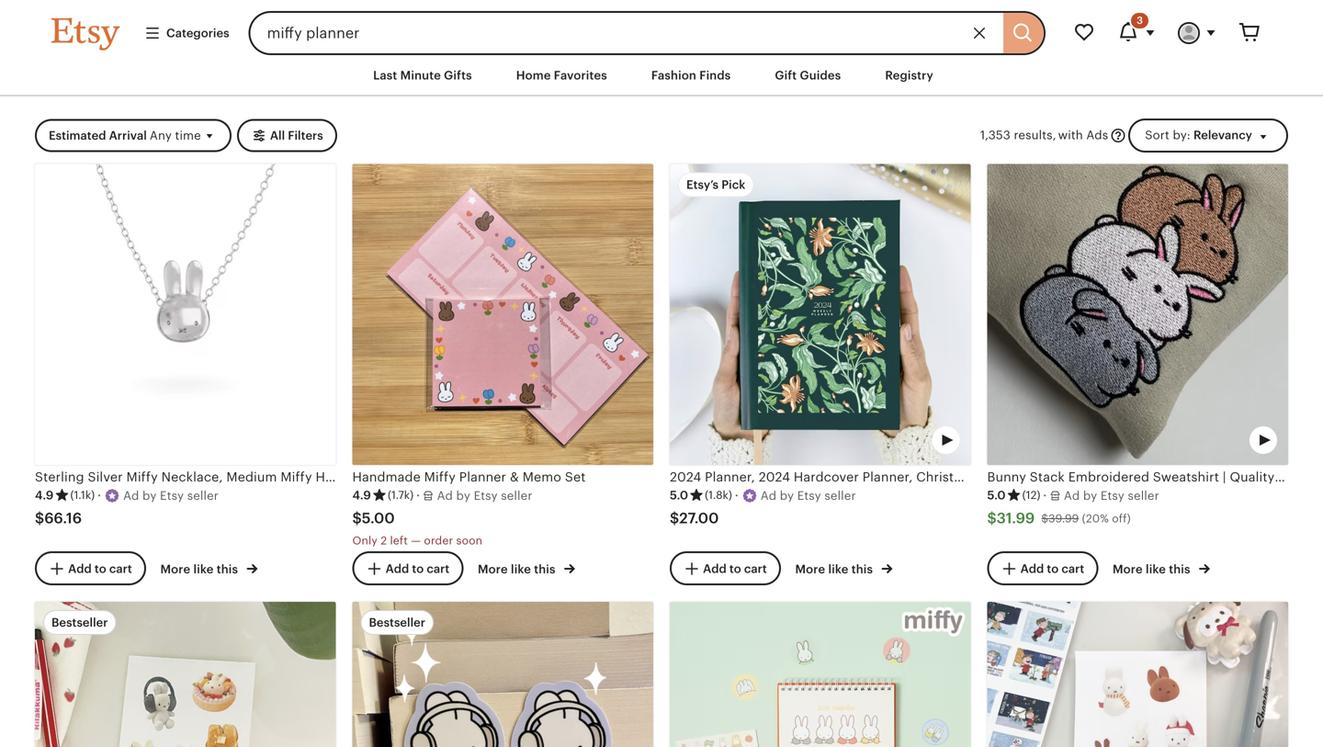 Task type: vqa. For each thing, say whether or not it's contained in the screenshot.
'|'
yes



Task type: locate. For each thing, give the bounding box(es) containing it.
3 more like this link from the left
[[795, 559, 893, 578]]

1 bestseller from the left
[[51, 616, 108, 629]]

3 add to cart from the left
[[703, 562, 767, 576]]

5.0 for 31.99
[[987, 489, 1006, 502]]

this for $ 27.00
[[852, 562, 873, 576]]

this
[[217, 562, 238, 576], [534, 562, 556, 576], [852, 562, 873, 576], [1169, 562, 1191, 576]]

add to cart button for 27.00
[[670, 551, 781, 585]]

add to cart button
[[35, 551, 146, 585], [352, 551, 463, 585], [670, 551, 781, 585], [987, 551, 1098, 585]]

1 more like this link from the left
[[160, 559, 258, 578]]

add to cart button down $ 31.99 $ 39.99 (20% off)
[[987, 551, 1098, 585]]

1 add to cart button from the left
[[35, 551, 146, 585]]

bestseller link
[[35, 602, 336, 747], [352, 602, 653, 747]]

last
[[373, 68, 397, 82]]

· right (1.7k)
[[416, 489, 420, 502]]

registry
[[885, 68, 934, 82]]

add down 27.00
[[703, 562, 727, 576]]

$ for 5.00
[[352, 510, 362, 526]]

None search field
[[249, 11, 1046, 55]]

$
[[35, 510, 44, 526], [352, 510, 362, 526], [670, 510, 679, 526], [987, 510, 997, 526], [1041, 512, 1049, 525]]

add to cart button down the 66.16
[[35, 551, 146, 585]]

add down 31.99
[[1021, 562, 1044, 576]]

$ 5.00 only 2 left — order soon
[[352, 510, 483, 547]]

cart for 5.00
[[427, 562, 450, 576]]

(1.1k)
[[70, 489, 95, 501]]

soon
[[456, 534, 483, 547]]

1 add to cart from the left
[[68, 562, 132, 576]]

3 add from the left
[[703, 562, 727, 576]]

off)
[[1112, 512, 1131, 525]]

by:
[[1173, 128, 1191, 142]]

add
[[68, 562, 92, 576], [386, 562, 409, 576], [703, 562, 727, 576], [1021, 562, 1044, 576]]

—
[[411, 534, 421, 547]]

more
[[160, 562, 190, 576], [478, 562, 508, 576], [795, 562, 825, 576], [1113, 562, 1143, 576]]

1 like from the left
[[193, 562, 214, 576]]

0 horizontal spatial bestseller
[[51, 616, 108, 629]]

fashion finds link
[[638, 59, 745, 92]]

5.0 up the $ 27.00
[[670, 489, 688, 502]]

add down left
[[386, 562, 409, 576]]

2 add from the left
[[386, 562, 409, 576]]

product video element
[[670, 164, 971, 465], [987, 164, 1288, 465]]

4 more like this from the left
[[1113, 562, 1194, 576]]

0 horizontal spatial 5.0
[[670, 489, 688, 502]]

results,
[[1014, 128, 1056, 142]]

to for 5.00
[[412, 562, 424, 576]]

handmade miffy planner & memo set image
[[352, 164, 653, 465]]

3
[[1137, 15, 1143, 26]]

chilly miffy bunny sticker sheet - deco stickers, korean stationery, polco deco, journaling , penpal, planner stickers, phone stickers image
[[987, 602, 1288, 747]]

1,353
[[980, 128, 1011, 142]]

to
[[95, 562, 106, 576], [412, 562, 424, 576], [730, 562, 741, 576], [1047, 562, 1059, 576]]

add to cart down —
[[386, 562, 450, 576]]

2
[[381, 534, 387, 547]]

3 this from the left
[[852, 562, 873, 576]]

·
[[98, 489, 101, 502], [416, 489, 420, 502], [735, 489, 739, 502], [1043, 489, 1047, 502]]

more like this link
[[160, 559, 258, 578], [478, 559, 575, 578], [795, 559, 893, 578], [1113, 559, 1210, 578]]

miffy 2024 desk calendar image
[[670, 602, 971, 747]]

to down (1.8k)
[[730, 562, 741, 576]]

2 bestseller from the left
[[369, 616, 425, 629]]

27.00
[[679, 510, 719, 526]]

stack
[[1030, 469, 1065, 484]]

4 add to cart from the left
[[1021, 562, 1085, 576]]

2 5.0 from the left
[[987, 489, 1006, 502]]

to down —
[[412, 562, 424, 576]]

finds
[[700, 68, 731, 82]]

1 this from the left
[[217, 562, 238, 576]]

add to cart down $ 31.99 $ 39.99 (20% off)
[[1021, 562, 1085, 576]]

none search field inside categories banner
[[249, 11, 1046, 55]]

&
[[510, 469, 519, 484]]

this for $ 31.99 $ 39.99 (20% off)
[[1169, 562, 1191, 576]]

1 to from the left
[[95, 562, 106, 576]]

1 horizontal spatial bestseller
[[369, 616, 425, 629]]

1 add from the left
[[68, 562, 92, 576]]

(12)
[[1022, 489, 1041, 501]]

2 to from the left
[[412, 562, 424, 576]]

1 horizontal spatial product video element
[[987, 164, 1288, 465]]

2 add to cart button from the left
[[352, 551, 463, 585]]

order
[[424, 534, 453, 547]]

3 button
[[1106, 11, 1167, 55]]

categories banner
[[18, 0, 1305, 55]]

4 to from the left
[[1047, 562, 1059, 576]]

1 5.0 from the left
[[670, 489, 688, 502]]

1 horizontal spatial 5.0
[[987, 489, 1006, 502]]

more for 5.00
[[478, 562, 508, 576]]

sterling silver miffy necklace, medium miffy head pendant, handcrafted bunny jewelry, perfect for classic miffy lovers image
[[35, 164, 336, 465]]

bestseller
[[51, 616, 108, 629], [369, 616, 425, 629]]

2 more like this link from the left
[[478, 559, 575, 578]]

2 more like this from the left
[[478, 562, 559, 576]]

|
[[1223, 469, 1226, 484]]

more like this link for 66.16
[[160, 559, 258, 578]]

add to cart down 27.00
[[703, 562, 767, 576]]

2 product video element from the left
[[987, 164, 1288, 465]]

4.9 for 5.00
[[352, 489, 371, 502]]

3 add to cart button from the left
[[670, 551, 781, 585]]

· for 27.00
[[735, 489, 739, 502]]

cart
[[109, 562, 132, 576], [427, 562, 450, 576], [744, 562, 767, 576], [1062, 562, 1085, 576]]

1 bestseller link from the left
[[35, 602, 336, 747]]

menu bar containing last minute gifts
[[18, 55, 1305, 97]]

0 horizontal spatial 4.9
[[35, 489, 54, 502]]

0 horizontal spatial product video element
[[670, 164, 971, 465]]

more like this
[[160, 562, 241, 576], [478, 562, 559, 576], [795, 562, 876, 576], [1113, 562, 1194, 576]]

4 more like this link from the left
[[1113, 559, 1210, 578]]

4.9
[[35, 489, 54, 502], [352, 489, 371, 502]]

bestseller for first bestseller link from right
[[369, 616, 425, 629]]

3 more from the left
[[795, 562, 825, 576]]

4.9 up 5.00
[[352, 489, 371, 502]]

to down (1.1k)
[[95, 562, 106, 576]]

add to cart button down —
[[352, 551, 463, 585]]

39.99
[[1049, 512, 1079, 525]]

4 this from the left
[[1169, 562, 1191, 576]]

1 product video element from the left
[[670, 164, 971, 465]]

5.0
[[670, 489, 688, 502], [987, 489, 1006, 502]]

1 4.9 from the left
[[35, 489, 54, 502]]

$ inside $ 5.00 only 2 left — order soon
[[352, 510, 362, 526]]

0 horizontal spatial bestseller link
[[35, 602, 336, 747]]

5.0 down bunny
[[987, 489, 1006, 502]]

4 add to cart button from the left
[[987, 551, 1098, 585]]

· right (1.1k)
[[98, 489, 101, 502]]

1 horizontal spatial 4.9
[[352, 489, 371, 502]]

3 · from the left
[[735, 489, 739, 502]]

categories
[[166, 26, 229, 40]]

any
[[150, 129, 172, 143]]

4 like from the left
[[1146, 562, 1166, 576]]

1 more from the left
[[160, 562, 190, 576]]

2 more from the left
[[478, 562, 508, 576]]

like for 27.00
[[828, 562, 849, 576]]

add down the 66.16
[[68, 562, 92, 576]]

· right (1.8k)
[[735, 489, 739, 502]]

4 add from the left
[[1021, 562, 1044, 576]]

· for 66.16
[[98, 489, 101, 502]]

relevancy
[[1194, 128, 1252, 142]]

2 bestseller link from the left
[[352, 602, 653, 747]]

1 more like this from the left
[[160, 562, 241, 576]]

1 horizontal spatial bestseller link
[[352, 602, 653, 747]]

3 to from the left
[[730, 562, 741, 576]]

gift
[[775, 68, 797, 82]]

2 like from the left
[[511, 562, 531, 576]]

home
[[516, 68, 551, 82]]

2 cart from the left
[[427, 562, 450, 576]]

2 4.9 from the left
[[352, 489, 371, 502]]

bestseller for first bestseller link from left
[[51, 616, 108, 629]]

sweatshirt
[[1153, 469, 1219, 484]]

· right (12)
[[1043, 489, 1047, 502]]

add to cart for 5.00
[[386, 562, 450, 576]]

add to cart
[[68, 562, 132, 576], [386, 562, 450, 576], [703, 562, 767, 576], [1021, 562, 1085, 576]]

menu bar
[[18, 55, 1305, 97]]

3 like from the left
[[828, 562, 849, 576]]

bunny
[[987, 469, 1026, 484]]

all filters
[[270, 129, 323, 143]]

3 more like this from the left
[[795, 562, 876, 576]]

(20%
[[1082, 512, 1109, 525]]

2 add to cart from the left
[[386, 562, 450, 576]]

product video element for $ 31.99 $ 39.99 (20% off)
[[987, 164, 1288, 465]]

3 cart from the left
[[744, 562, 767, 576]]

all filters button
[[237, 119, 337, 152]]

1 · from the left
[[98, 489, 101, 502]]

2 · from the left
[[416, 489, 420, 502]]

gift guides link
[[761, 59, 855, 92]]

registry link
[[871, 59, 947, 92]]

Search for anything text field
[[249, 11, 1001, 55]]

like
[[193, 562, 214, 576], [511, 562, 531, 576], [828, 562, 849, 576], [1146, 562, 1166, 576]]

cart for 66.16
[[109, 562, 132, 576]]

add to cart button down 27.00
[[670, 551, 781, 585]]

4.9 up $ 66.16
[[35, 489, 54, 502]]

1 cart from the left
[[109, 562, 132, 576]]

more for 27.00
[[795, 562, 825, 576]]

to down $ 31.99 $ 39.99 (20% off)
[[1047, 562, 1059, 576]]

1,353 results,
[[980, 128, 1056, 142]]

add to cart down the 66.16
[[68, 562, 132, 576]]

4 cart from the left
[[1062, 562, 1085, 576]]

embroidered
[[1068, 469, 1150, 484]]

etsy's pick
[[686, 178, 746, 191]]



Task type: describe. For each thing, give the bounding box(es) containing it.
4 more from the left
[[1113, 562, 1143, 576]]

add for 66.16
[[68, 562, 92, 576]]

ads
[[1087, 128, 1108, 142]]

more like this for 27.00
[[795, 562, 876, 576]]

more like this link for 27.00
[[795, 559, 893, 578]]

$ for 66.16
[[35, 510, 44, 526]]

2 this from the left
[[534, 562, 556, 576]]

all
[[270, 129, 285, 143]]

etsy's
[[686, 178, 719, 191]]

minute
[[400, 68, 441, 82]]

2024 planner, 2024 hardcover planner, christmas gift, dated planner, weekly planner, daily planner, floral planner, yearly planner, to do image
[[670, 164, 971, 465]]

categories button
[[130, 16, 243, 50]]

bunny stack embroidered sweatshirt | quality embroidered sweatshirt | cozy sweatshirt image
[[987, 164, 1288, 465]]

(1.7k)
[[388, 489, 414, 501]]

memo
[[523, 469, 562, 484]]

(1.8k)
[[705, 489, 732, 501]]

miffy
[[424, 469, 456, 484]]

more like this link for 5.00
[[478, 559, 575, 578]]

fashion
[[651, 68, 697, 82]]

cart for 27.00
[[744, 562, 767, 576]]

more for 66.16
[[160, 562, 190, 576]]

like for 5.00
[[511, 562, 531, 576]]

4.9 for 66.16
[[35, 489, 54, 502]]

add for 5.00
[[386, 562, 409, 576]]

last minute gifts link
[[359, 59, 486, 92]]

pick
[[722, 178, 746, 191]]

bunny stack embroidered sweatshirt | quality embroid
[[987, 469, 1323, 484]]

sort
[[1145, 128, 1170, 142]]

add to cart button for 66.16
[[35, 551, 146, 585]]

5.00
[[362, 510, 395, 526]]

more like this for 5.00
[[478, 562, 559, 576]]

$ 66.16
[[35, 510, 82, 526]]

handmade miffy planner & memo set
[[352, 469, 586, 484]]

fashion finds
[[651, 68, 731, 82]]

$ for 31.99
[[987, 510, 997, 526]]

31.99
[[997, 510, 1035, 526]]

home favorites
[[516, 68, 607, 82]]

set
[[565, 469, 586, 484]]

product video element for $ 27.00
[[670, 164, 971, 465]]

with ads
[[1058, 128, 1108, 142]]

add to cart for 27.00
[[703, 562, 767, 576]]

planner
[[459, 469, 506, 484]]

add to cart for 66.16
[[68, 562, 132, 576]]

add for 27.00
[[703, 562, 727, 576]]

quality
[[1230, 469, 1275, 484]]

guides
[[800, 68, 841, 82]]

sort by: relevancy
[[1145, 128, 1252, 142]]

filters
[[288, 129, 323, 143]]

only
[[352, 534, 378, 547]]

add to cart button for 5.00
[[352, 551, 463, 585]]

arrival
[[109, 129, 147, 143]]

left
[[390, 534, 408, 547]]

gifts
[[444, 68, 472, 82]]

$ 31.99 $ 39.99 (20% off)
[[987, 510, 1131, 526]]

· for 5.00
[[416, 489, 420, 502]]

estimated arrival any time
[[49, 129, 201, 143]]

$ for 27.00
[[670, 510, 679, 526]]

estimated
[[49, 129, 106, 143]]

$ 27.00
[[670, 510, 719, 526]]

favorites
[[554, 68, 607, 82]]

more like this for 66.16
[[160, 562, 241, 576]]

home favorites link
[[502, 59, 621, 92]]

like for 66.16
[[193, 562, 214, 576]]

with
[[1058, 128, 1083, 142]]

handmade
[[352, 469, 421, 484]]

66.16
[[44, 510, 82, 526]]

4 · from the left
[[1043, 489, 1047, 502]]

5.0 for 27.00
[[670, 489, 688, 502]]

$ inside $ 31.99 $ 39.99 (20% off)
[[1041, 512, 1049, 525]]

this for $ 66.16
[[217, 562, 238, 576]]

gift guides
[[775, 68, 841, 82]]

embroid
[[1278, 469, 1323, 484]]

time
[[175, 129, 201, 143]]

to for 66.16
[[95, 562, 106, 576]]

cozy miffy bunny sticker sheet - deco stickers, korean stationery, polco deco, journaling , penpal, planner stickers, phone stickers image
[[35, 602, 336, 747]]

bunny book club (updated version) | waterproof vinyl diecut sticker image
[[352, 602, 653, 747]]

to for 27.00
[[730, 562, 741, 576]]

last minute gifts
[[373, 68, 472, 82]]



